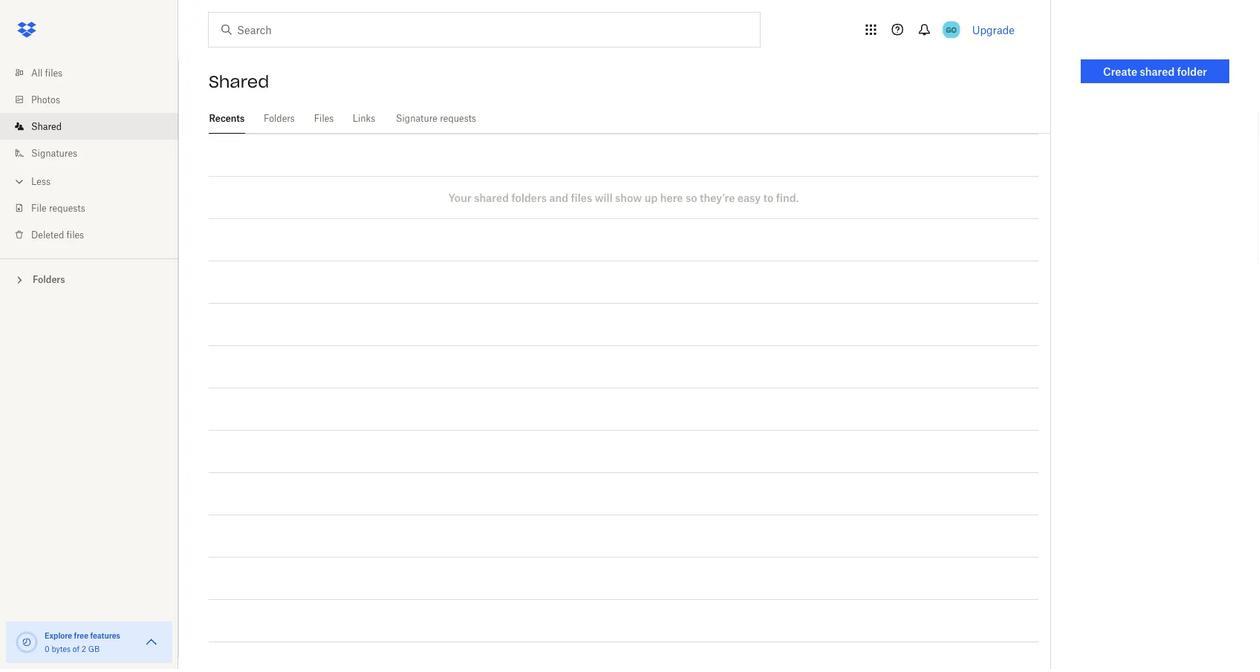 Task type: vqa. For each thing, say whether or not it's contained in the screenshot.
right requests
yes



Task type: locate. For each thing, give the bounding box(es) containing it.
files for all files
[[45, 67, 63, 78]]

0 vertical spatial folders
[[264, 113, 295, 124]]

go button
[[940, 18, 964, 42]]

requests inside list
[[49, 203, 85, 214]]

files for deleted files
[[67, 229, 84, 240]]

less image
[[12, 174, 27, 189]]

0 vertical spatial files
[[45, 67, 63, 78]]

folders down deleted
[[33, 274, 65, 285]]

list
[[0, 51, 178, 259]]

requests
[[440, 113, 477, 124], [49, 203, 85, 214]]

create shared folder
[[1104, 65, 1208, 78]]

and
[[550, 191, 569, 204]]

2
[[82, 645, 86, 654]]

your shared folders and files will show up here so they're easy to find.
[[449, 191, 799, 204]]

1 horizontal spatial requests
[[440, 113, 477, 124]]

1 vertical spatial folders
[[33, 274, 65, 285]]

folders left files in the left of the page
[[264, 113, 295, 124]]

shared
[[1141, 65, 1176, 78], [474, 191, 509, 204]]

deleted files link
[[12, 222, 178, 248]]

list containing all files
[[0, 51, 178, 259]]

upgrade
[[973, 23, 1015, 36]]

explore
[[45, 631, 72, 641]]

shared
[[209, 71, 269, 92], [31, 121, 62, 132]]

0 vertical spatial requests
[[440, 113, 477, 124]]

1 vertical spatial shared
[[31, 121, 62, 132]]

files
[[314, 113, 334, 124]]

2 vertical spatial files
[[67, 229, 84, 240]]

shared left folder
[[1141, 65, 1176, 78]]

files right all
[[45, 67, 63, 78]]

shared inside list item
[[31, 121, 62, 132]]

0 horizontal spatial shared
[[474, 191, 509, 204]]

1 horizontal spatial shared
[[1141, 65, 1176, 78]]

0 horizontal spatial folders
[[33, 274, 65, 285]]

files right deleted
[[67, 229, 84, 240]]

tab list
[[209, 104, 1051, 134]]

folders
[[264, 113, 295, 124], [33, 274, 65, 285]]

file requests link
[[12, 195, 178, 222]]

2 horizontal spatial files
[[571, 191, 593, 204]]

1 horizontal spatial folders
[[264, 113, 295, 124]]

free
[[74, 631, 88, 641]]

1 vertical spatial shared
[[474, 191, 509, 204]]

upgrade link
[[973, 23, 1015, 36]]

shared inside button
[[1141, 65, 1176, 78]]

all files link
[[12, 59, 178, 86]]

0 horizontal spatial shared
[[31, 121, 62, 132]]

1 vertical spatial requests
[[49, 203, 85, 214]]

signatures link
[[12, 140, 178, 167]]

all
[[31, 67, 43, 78]]

folder
[[1178, 65, 1208, 78]]

files inside all files link
[[45, 67, 63, 78]]

requests right the signature
[[440, 113, 477, 124]]

files link
[[314, 104, 335, 132]]

0 vertical spatial shared
[[1141, 65, 1176, 78]]

folders link
[[263, 104, 296, 132]]

files inside deleted files link
[[67, 229, 84, 240]]

0 horizontal spatial files
[[45, 67, 63, 78]]

requests inside tab list
[[440, 113, 477, 124]]

requests right file
[[49, 203, 85, 214]]

go
[[947, 25, 957, 34]]

0 vertical spatial shared
[[209, 71, 269, 92]]

shared up the recents link in the top of the page
[[209, 71, 269, 92]]

recents link
[[209, 104, 245, 132]]

features
[[90, 631, 120, 641]]

all files
[[31, 67, 63, 78]]

1 horizontal spatial files
[[67, 229, 84, 240]]

shared down the photos
[[31, 121, 62, 132]]

0 horizontal spatial requests
[[49, 203, 85, 214]]

folders
[[512, 191, 547, 204]]

files
[[45, 67, 63, 78], [571, 191, 593, 204], [67, 229, 84, 240]]

to
[[764, 191, 774, 204]]

files left will
[[571, 191, 593, 204]]

bytes
[[52, 645, 71, 654]]

1 vertical spatial files
[[571, 191, 593, 204]]

shared right your
[[474, 191, 509, 204]]

dropbox image
[[12, 15, 42, 45]]



Task type: describe. For each thing, give the bounding box(es) containing it.
create shared folder button
[[1082, 59, 1230, 83]]

0
[[45, 645, 50, 654]]

folders inside folders link
[[264, 113, 295, 124]]

less
[[31, 176, 51, 187]]

deleted
[[31, 229, 64, 240]]

shared for your
[[474, 191, 509, 204]]

will
[[595, 191, 613, 204]]

so
[[686, 191, 698, 204]]

up
[[645, 191, 658, 204]]

your
[[449, 191, 472, 204]]

signature
[[396, 113, 438, 124]]

signatures
[[31, 148, 77, 159]]

create
[[1104, 65, 1138, 78]]

file requests
[[31, 203, 85, 214]]

shared link
[[12, 113, 178, 140]]

show
[[616, 191, 642, 204]]

find.
[[777, 191, 799, 204]]

photos
[[31, 94, 60, 105]]

they're
[[700, 191, 735, 204]]

requests for signature requests
[[440, 113, 477, 124]]

signature requests link
[[394, 104, 479, 132]]

folders inside folders button
[[33, 274, 65, 285]]

tab list containing recents
[[209, 104, 1051, 134]]

shared list item
[[0, 113, 178, 140]]

file
[[31, 203, 47, 214]]

of
[[73, 645, 80, 654]]

requests for file requests
[[49, 203, 85, 214]]

links link
[[352, 104, 376, 132]]

quota usage element
[[15, 631, 39, 655]]

gb
[[88, 645, 100, 654]]

recents
[[209, 113, 245, 124]]

links
[[353, 113, 376, 124]]

folders button
[[0, 268, 178, 290]]

easy
[[738, 191, 761, 204]]

1 horizontal spatial shared
[[209, 71, 269, 92]]

photos link
[[12, 86, 178, 113]]

shared for create
[[1141, 65, 1176, 78]]

deleted files
[[31, 229, 84, 240]]

here
[[661, 191, 683, 204]]

Search in folder "Dropbox" text field
[[237, 22, 730, 38]]

explore free features 0 bytes of 2 gb
[[45, 631, 120, 654]]

signature requests
[[396, 113, 477, 124]]



